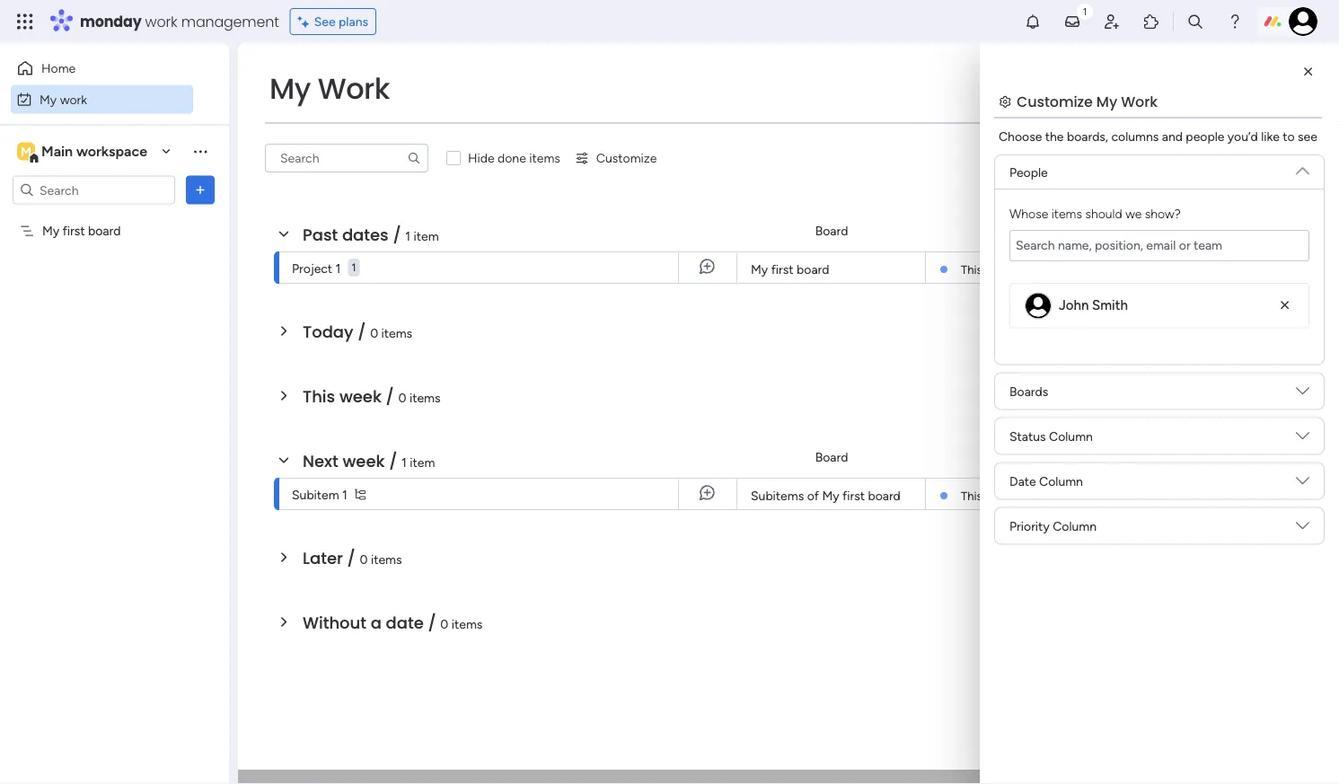 Task type: vqa. For each thing, say whether or not it's contained in the screenshot.
'Group' related to Next week /
yes



Task type: locate. For each thing, give the bounding box(es) containing it.
0 vertical spatial nov
[[1243, 261, 1265, 275]]

board
[[88, 223, 121, 239], [797, 262, 830, 277], [868, 488, 901, 504]]

1 month from the top
[[985, 262, 1019, 277]]

column right priority
[[1053, 518, 1097, 534]]

group down status
[[989, 450, 1025, 465]]

1 down dates
[[352, 261, 356, 274]]

status
[[1010, 429, 1046, 444]]

my first board link
[[748, 252, 915, 285]]

my inside 'list box'
[[42, 223, 59, 239]]

0 up next week / 1 item
[[398, 390, 407, 405]]

0 vertical spatial my first board
[[42, 223, 121, 239]]

0 vertical spatial date
[[1245, 223, 1272, 239]]

items right later at the bottom
[[371, 552, 402, 567]]

my first board
[[42, 223, 121, 239], [751, 262, 830, 277]]

board up my first board link
[[815, 223, 848, 239]]

0 right later at the bottom
[[360, 552, 368, 567]]

see plans
[[314, 14, 368, 29]]

0 right date
[[441, 616, 449, 632]]

0 vertical spatial item
[[414, 228, 439, 243]]

1 vertical spatial people
[[1123, 223, 1161, 239]]

past
[[303, 223, 338, 246]]

1 horizontal spatial work
[[145, 11, 177, 31]]

1 down this week / 0 items
[[402, 455, 407, 470]]

people for next week /
[[1123, 450, 1161, 465]]

dapulse dropdown down arrow image for priority column
[[1296, 519, 1310, 539]]

4 dapulse dropdown down arrow image from the top
[[1296, 519, 1310, 539]]

work
[[318, 69, 390, 109], [1121, 91, 1158, 111]]

select product image
[[16, 13, 34, 31]]

Search name, position, email or team text field
[[1010, 230, 1310, 261]]

1 vertical spatial john smith image
[[1025, 292, 1052, 319]]

this
[[961, 262, 982, 277], [303, 385, 335, 408], [961, 489, 982, 503]]

see
[[314, 14, 336, 29]]

1 horizontal spatial customize
[[1017, 91, 1093, 111]]

workspace
[[76, 143, 147, 160]]

1 horizontal spatial john smith image
[[1289, 7, 1318, 36]]

work for my
[[60, 92, 87, 107]]

john smith image right help icon
[[1289, 7, 1318, 36]]

0 vertical spatial people
[[1010, 164, 1048, 180]]

date for past dates /
[[1245, 223, 1272, 239]]

dapulse dropdown down arrow image
[[1296, 157, 1310, 177], [1296, 384, 1310, 404], [1296, 429, 1310, 449], [1296, 519, 1310, 539]]

1 vertical spatial column
[[1040, 473, 1083, 489]]

0 vertical spatial board
[[815, 223, 848, 239]]

2 dapulse dropdown down arrow image from the top
[[1296, 384, 1310, 404]]

first
[[63, 223, 85, 239], [771, 262, 794, 277], [843, 488, 865, 504]]

main content
[[238, 43, 1340, 784]]

customize
[[1017, 91, 1093, 111], [596, 150, 657, 166]]

home
[[41, 61, 76, 76]]

smith
[[1093, 297, 1128, 314]]

this week / 0 items
[[303, 385, 441, 408]]

this month down whose
[[961, 262, 1019, 277]]

nov left "16"
[[1243, 261, 1265, 275]]

option
[[0, 215, 229, 218]]

1 vertical spatial this month
[[961, 489, 1019, 503]]

0 inside this week / 0 items
[[398, 390, 407, 405]]

0 vertical spatial column
[[1049, 429, 1093, 444]]

a
[[371, 611, 382, 634]]

1 vertical spatial board
[[797, 262, 830, 277]]

nov left 23
[[1242, 487, 1264, 501]]

1 vertical spatial my first board
[[751, 262, 830, 277]]

you'd
[[1228, 129, 1258, 144]]

columns
[[1112, 129, 1159, 144]]

2 vertical spatial date
[[1010, 473, 1036, 489]]

item
[[414, 228, 439, 243], [410, 455, 435, 470]]

1 left v2 subitems open image
[[342, 487, 348, 502]]

0 inside later / 0 items
[[360, 552, 368, 567]]

work right monday
[[145, 11, 177, 31]]

project 1
[[292, 261, 341, 276]]

work for monday
[[145, 11, 177, 31]]

date down status
[[1010, 473, 1036, 489]]

nov for nov 16
[[1243, 261, 1265, 275]]

people
[[1010, 164, 1048, 180], [1123, 223, 1161, 239], [1123, 450, 1161, 465]]

work down home
[[60, 92, 87, 107]]

group down whose
[[989, 223, 1025, 239]]

m
[[21, 144, 31, 159]]

0 vertical spatial week
[[339, 385, 382, 408]]

1 vertical spatial work
[[60, 92, 87, 107]]

1 vertical spatial week
[[343, 450, 385, 473]]

0 vertical spatial work
[[145, 11, 177, 31]]

items right date
[[452, 616, 483, 632]]

None search field
[[265, 144, 429, 172]]

next
[[303, 450, 338, 473]]

work inside button
[[60, 92, 87, 107]]

0 vertical spatial board
[[88, 223, 121, 239]]

management
[[181, 11, 279, 31]]

invite members image
[[1103, 13, 1121, 31]]

item inside next week / 1 item
[[410, 455, 435, 470]]

workspace image
[[17, 142, 35, 161]]

1 vertical spatial month
[[985, 489, 1019, 503]]

options image
[[191, 181, 209, 199]]

0 vertical spatial month
[[985, 262, 1019, 277]]

my first board list box
[[0, 212, 229, 489]]

plans
[[339, 14, 368, 29]]

1 this month from the top
[[961, 262, 1019, 277]]

2 group from the top
[[989, 450, 1025, 465]]

my work
[[40, 92, 87, 107]]

/ right dates
[[393, 223, 401, 246]]

3 dapulse dropdown down arrow image from the top
[[1296, 429, 1310, 449]]

group for past dates /
[[989, 223, 1025, 239]]

column up priority column at the right
[[1040, 473, 1083, 489]]

like
[[1262, 129, 1280, 144]]

v2 subitems open image
[[355, 489, 366, 500]]

date up nov 16
[[1245, 223, 1272, 239]]

dapulse dropdown down arrow image for boards
[[1296, 384, 1310, 404]]

items up this week / 0 items
[[381, 325, 413, 341]]

week for next
[[343, 450, 385, 473]]

2 board from the top
[[815, 450, 848, 465]]

the
[[1046, 129, 1064, 144]]

1
[[406, 228, 411, 243], [336, 261, 341, 276], [352, 261, 356, 274], [402, 455, 407, 470], [342, 487, 348, 502]]

project
[[292, 261, 333, 276]]

my
[[270, 69, 311, 109], [1097, 91, 1118, 111], [40, 92, 57, 107], [42, 223, 59, 239], [751, 262, 768, 277], [822, 488, 840, 504]]

none search field inside main content
[[265, 144, 429, 172]]

this month up priority
[[961, 489, 1019, 503]]

week down today / 0 items in the top of the page
[[339, 385, 382, 408]]

we
[[1126, 206, 1142, 221]]

john smith link
[[1059, 297, 1128, 314]]

1 horizontal spatial my first board
[[751, 262, 830, 277]]

0 right today
[[370, 325, 378, 341]]

item right dates
[[414, 228, 439, 243]]

1 group from the top
[[989, 223, 1025, 239]]

1 vertical spatial board
[[815, 450, 848, 465]]

people for past dates /
[[1123, 223, 1161, 239]]

0 horizontal spatial board
[[88, 223, 121, 239]]

column for priority column
[[1053, 518, 1097, 534]]

0 inside today / 0 items
[[370, 325, 378, 341]]

0 vertical spatial this month
[[961, 262, 1019, 277]]

2 vertical spatial column
[[1053, 518, 1097, 534]]

2 vertical spatial first
[[843, 488, 865, 504]]

items up next week / 1 item
[[410, 390, 441, 405]]

john smith image left john
[[1025, 292, 1052, 319]]

column
[[1049, 429, 1093, 444], [1040, 473, 1083, 489], [1053, 518, 1097, 534]]

/ up next week / 1 item
[[386, 385, 394, 408]]

1 board from the top
[[815, 223, 848, 239]]

today / 0 items
[[303, 320, 413, 343]]

1 inside button
[[352, 261, 356, 274]]

0
[[370, 325, 378, 341], [398, 390, 407, 405], [360, 552, 368, 567], [441, 616, 449, 632]]

1 vertical spatial nov
[[1242, 487, 1264, 501]]

nov 23
[[1242, 487, 1280, 501]]

2 horizontal spatial first
[[843, 488, 865, 504]]

customize inside button
[[596, 150, 657, 166]]

1 vertical spatial date
[[1245, 450, 1272, 465]]

help image
[[1226, 13, 1244, 31]]

1 dapulse dropdown down arrow image from the top
[[1296, 157, 1310, 177]]

0 horizontal spatial customize
[[596, 150, 657, 166]]

board up subitems of my first board link
[[815, 450, 848, 465]]

0 horizontal spatial my first board
[[42, 223, 121, 239]]

this month
[[961, 262, 1019, 277], [961, 489, 1019, 503]]

without a date / 0 items
[[303, 611, 483, 634]]

Filter dashboard by text search field
[[265, 144, 429, 172]]

month
[[985, 262, 1019, 277], [985, 489, 1019, 503]]

column right status
[[1049, 429, 1093, 444]]

whose items should we show?
[[1010, 206, 1181, 221]]

1 vertical spatial item
[[410, 455, 435, 470]]

date up the nov 23 in the bottom right of the page
[[1245, 450, 1272, 465]]

of
[[807, 488, 819, 504]]

1 vertical spatial first
[[771, 262, 794, 277]]

nov
[[1243, 261, 1265, 275], [1242, 487, 1264, 501]]

2 vertical spatial board
[[868, 488, 901, 504]]

status column
[[1010, 429, 1093, 444]]

0 vertical spatial customize
[[1017, 91, 1093, 111]]

1 right dates
[[406, 228, 411, 243]]

board
[[815, 223, 848, 239], [815, 450, 848, 465]]

16
[[1268, 261, 1279, 275]]

1 vertical spatial group
[[989, 450, 1025, 465]]

and
[[1162, 129, 1183, 144]]

month down whose
[[985, 262, 1019, 277]]

work
[[145, 11, 177, 31], [60, 92, 87, 107]]

1 left 1 button
[[336, 261, 341, 276]]

None text field
[[1010, 230, 1310, 261]]

subitems
[[751, 488, 804, 504]]

board inside 'list box'
[[88, 223, 121, 239]]

main
[[41, 143, 73, 160]]

date
[[1245, 223, 1272, 239], [1245, 450, 1272, 465], [1010, 473, 1036, 489]]

items inside today / 0 items
[[381, 325, 413, 341]]

0 horizontal spatial work
[[60, 92, 87, 107]]

month up priority
[[985, 489, 1019, 503]]

0 horizontal spatial john smith image
[[1025, 292, 1052, 319]]

item for next week /
[[410, 455, 435, 470]]

my work
[[270, 69, 390, 109]]

column for date column
[[1040, 473, 1083, 489]]

item inside past dates / 1 item
[[414, 228, 439, 243]]

/
[[393, 223, 401, 246], [358, 320, 366, 343], [386, 385, 394, 408], [389, 450, 397, 473], [347, 547, 356, 570], [428, 611, 436, 634]]

week
[[339, 385, 382, 408], [343, 450, 385, 473]]

0 vertical spatial this
[[961, 262, 982, 277]]

boards,
[[1067, 129, 1109, 144]]

group
[[989, 223, 1025, 239], [989, 450, 1025, 465]]

1 button
[[348, 252, 360, 284]]

1 horizontal spatial work
[[1121, 91, 1158, 111]]

0 vertical spatial first
[[63, 223, 85, 239]]

1 vertical spatial customize
[[596, 150, 657, 166]]

work up columns
[[1121, 91, 1158, 111]]

main workspace
[[41, 143, 147, 160]]

customize button
[[568, 144, 664, 172]]

week up v2 subitems open image
[[343, 450, 385, 473]]

past dates / 1 item
[[303, 223, 439, 246]]

items left should
[[1052, 206, 1083, 221]]

john smith image
[[1289, 7, 1318, 36], [1025, 292, 1052, 319]]

item for past dates /
[[414, 228, 439, 243]]

hide
[[468, 150, 495, 166]]

2 vertical spatial people
[[1123, 450, 1161, 465]]

item down this week / 0 items
[[410, 455, 435, 470]]

0 horizontal spatial first
[[63, 223, 85, 239]]

work down plans
[[318, 69, 390, 109]]

items inside this week / 0 items
[[410, 390, 441, 405]]

0 vertical spatial group
[[989, 223, 1025, 239]]

items
[[529, 150, 561, 166], [1052, 206, 1083, 221], [381, 325, 413, 341], [410, 390, 441, 405], [371, 552, 402, 567], [452, 616, 483, 632]]



Task type: describe. For each thing, give the bounding box(es) containing it.
monday work management
[[80, 11, 279, 31]]

2 vertical spatial this
[[961, 489, 982, 503]]

without
[[303, 611, 367, 634]]

dapulse dropdown down arrow image for people
[[1296, 157, 1310, 177]]

board for past dates /
[[815, 223, 848, 239]]

v2 overdue deadline image
[[1202, 259, 1216, 276]]

23
[[1267, 487, 1280, 501]]

/ down this week / 0 items
[[389, 450, 397, 473]]

choose the boards, columns and people you'd like to see
[[999, 129, 1318, 144]]

search image
[[407, 151, 421, 165]]

column for status column
[[1049, 429, 1093, 444]]

0 inside without a date / 0 items
[[441, 616, 449, 632]]

/ right date
[[428, 611, 436, 634]]

hide done items
[[468, 150, 561, 166]]

subitems of my first board link
[[748, 479, 915, 511]]

apps image
[[1143, 13, 1161, 31]]

done
[[498, 150, 526, 166]]

priority
[[1010, 518, 1050, 534]]

nov for nov 23
[[1242, 487, 1264, 501]]

whose
[[1010, 206, 1049, 221]]

boards
[[1010, 384, 1049, 399]]

customize for customize
[[596, 150, 657, 166]]

see plans button
[[290, 8, 377, 35]]

customize for customize my work
[[1017, 91, 1093, 111]]

subitems of my first board
[[751, 488, 901, 504]]

date for next week /
[[1245, 450, 1272, 465]]

board for next week /
[[815, 450, 848, 465]]

1 horizontal spatial first
[[771, 262, 794, 277]]

john smith
[[1059, 297, 1128, 314]]

my first board inside my first board 'list box'
[[42, 223, 121, 239]]

priority column
[[1010, 518, 1097, 534]]

my first board inside my first board link
[[751, 262, 830, 277]]

items right done at top
[[529, 150, 561, 166]]

next week / 1 item
[[303, 450, 435, 473]]

items inside later / 0 items
[[371, 552, 402, 567]]

1 vertical spatial this
[[303, 385, 335, 408]]

search everything image
[[1187, 13, 1205, 31]]

inbox image
[[1064, 13, 1082, 31]]

2 this month from the top
[[961, 489, 1019, 503]]

group for next week /
[[989, 450, 1025, 465]]

1 horizontal spatial board
[[797, 262, 830, 277]]

/ right later at the bottom
[[347, 547, 356, 570]]

dapulse dropdown down arrow image for status column
[[1296, 429, 1310, 449]]

my work button
[[11, 85, 193, 114]]

dapulse dropdown down arrow image
[[1296, 474, 1310, 494]]

2 month from the top
[[985, 489, 1019, 503]]

Search in workspace field
[[38, 180, 150, 200]]

customize my work
[[1017, 91, 1158, 111]]

subitem 1
[[292, 487, 348, 502]]

should
[[1086, 206, 1123, 221]]

1 inside next week / 1 item
[[402, 455, 407, 470]]

today
[[303, 320, 354, 343]]

subitem
[[292, 487, 339, 502]]

workspace options image
[[191, 142, 209, 160]]

date column
[[1010, 473, 1083, 489]]

dates
[[342, 223, 389, 246]]

/ right today
[[358, 320, 366, 343]]

show?
[[1145, 206, 1181, 221]]

week for this
[[339, 385, 382, 408]]

john
[[1059, 297, 1089, 314]]

choose
[[999, 129, 1042, 144]]

see
[[1298, 129, 1318, 144]]

work inside main content
[[1121, 91, 1158, 111]]

items inside without a date / 0 items
[[452, 616, 483, 632]]

monday
[[80, 11, 142, 31]]

home button
[[11, 54, 193, 83]]

1 image
[[1077, 1, 1093, 21]]

workspace selection element
[[17, 141, 150, 164]]

0 horizontal spatial work
[[318, 69, 390, 109]]

date
[[386, 611, 424, 634]]

later
[[303, 547, 343, 570]]

notifications image
[[1024, 13, 1042, 31]]

to
[[1283, 129, 1295, 144]]

main content containing past dates /
[[238, 43, 1340, 784]]

0 vertical spatial john smith image
[[1289, 7, 1318, 36]]

first inside 'list box'
[[63, 223, 85, 239]]

my inside button
[[40, 92, 57, 107]]

2 horizontal spatial board
[[868, 488, 901, 504]]

1 inside past dates / 1 item
[[406, 228, 411, 243]]

people
[[1186, 129, 1225, 144]]

nov 16
[[1243, 261, 1279, 275]]

later / 0 items
[[303, 547, 402, 570]]



